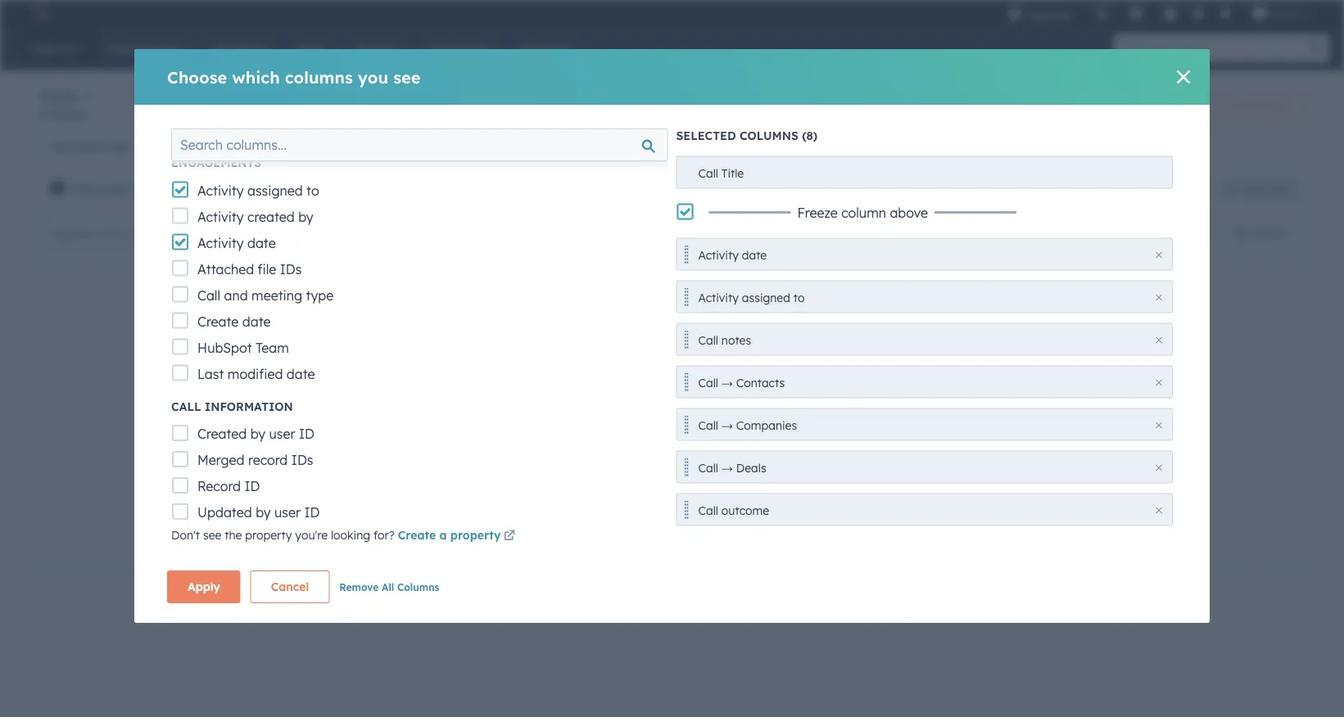 Task type: locate. For each thing, give the bounding box(es) containing it.
0 vertical spatial →
[[722, 376, 733, 390]]

ids right record
[[291, 453, 313, 469]]

1 vertical spatial id
[[245, 479, 260, 495]]

2 vertical spatial by
[[256, 505, 271, 521]]

add
[[812, 139, 835, 154]]

columns left you
[[285, 67, 353, 87]]

create
[[198, 314, 239, 330], [398, 528, 436, 542]]

1 vertical spatial columns
[[1252, 228, 1290, 240]]

0 records
[[39, 109, 85, 121]]

0 horizontal spatial create
[[198, 314, 239, 330]]

call left analytics
[[1229, 99, 1247, 111]]

create left 'a'
[[398, 528, 436, 542]]

0 horizontal spatial view
[[838, 139, 864, 154]]

date down clear all button
[[742, 248, 767, 262]]

upgrade image
[[1008, 7, 1022, 22]]

(8)
[[802, 129, 818, 143]]

export
[[1169, 228, 1200, 240]]

all right the remove
[[382, 582, 394, 594]]

0 vertical spatial by
[[298, 209, 313, 225]]

→ left companies
[[722, 418, 733, 433]]

2 property from the left
[[450, 528, 501, 542]]

recorded calls button
[[39, 130, 408, 163]]

don't
[[171, 528, 200, 542]]

call left deals
[[698, 461, 718, 475]]

ids
[[280, 261, 302, 278], [291, 453, 313, 469]]

0
[[39, 109, 46, 121]]

available
[[132, 182, 185, 196]]

call for call notes
[[698, 333, 718, 347]]

save view button
[[1216, 176, 1305, 202]]

2 vertical spatial →
[[722, 461, 733, 475]]

→ left contacts
[[722, 376, 733, 390]]

activity assigned to for activity assigned to button
[[698, 290, 805, 305]]

assigned inside button
[[742, 290, 791, 305]]

assigned for activity assigned to button
[[742, 290, 791, 305]]

id up you're
[[304, 505, 320, 521]]

close image for to
[[1156, 295, 1162, 301]]

1 vertical spatial create
[[398, 528, 436, 542]]

0 horizontal spatial see
[[203, 528, 222, 542]]

calls banner
[[39, 85, 1305, 130]]

columns right edit
[[1252, 228, 1290, 240]]

save
[[1245, 183, 1268, 195]]

(2)
[[698, 182, 713, 196]]

close image inside "call → contacts" button
[[1156, 380, 1162, 386]]

2 close image from the top
[[1156, 508, 1162, 514]]

created by user id
[[198, 426, 315, 443]]

to inside button
[[794, 290, 805, 305]]

cancel
[[271, 580, 309, 594]]

columns left (8)
[[740, 129, 799, 143]]

0 horizontal spatial property
[[245, 528, 292, 542]]

activity date down clear
[[698, 248, 767, 262]]

1 → from the top
[[722, 376, 733, 390]]

1 vertical spatial columns
[[397, 582, 440, 594]]

0 vertical spatial columns
[[285, 67, 353, 87]]

call inside call outcome button
[[698, 503, 718, 518]]

create up hubspot
[[198, 314, 239, 330]]

call down call notes
[[698, 376, 718, 390]]

edit
[[1231, 228, 1249, 240]]

0 vertical spatial ids
[[280, 261, 302, 278]]

date
[[247, 235, 276, 252], [742, 248, 767, 262], [242, 314, 271, 330], [287, 366, 315, 383]]

all
[[928, 139, 942, 154], [768, 182, 783, 196], [382, 582, 394, 594]]

all inside button
[[382, 582, 394, 594]]

user up record
[[269, 426, 295, 443]]

see right you
[[393, 67, 421, 87]]

search image
[[1310, 43, 1322, 54]]

id
[[299, 426, 315, 443], [245, 479, 260, 495], [304, 505, 320, 521]]

2 vertical spatial all
[[382, 582, 394, 594]]

call up (2) on the top right of the page
[[698, 166, 718, 180]]

updated by user id
[[198, 505, 320, 521]]

call for call analytics
[[1229, 99, 1247, 111]]

property right 'a'
[[450, 528, 501, 542]]

view inside 'button'
[[1270, 183, 1291, 195]]

0 vertical spatial create
[[198, 314, 239, 330]]

1 horizontal spatial see
[[393, 67, 421, 87]]

column
[[842, 204, 886, 221]]

call inside "call → contacts" button
[[698, 376, 718, 390]]

last modified date
[[198, 366, 315, 383]]

activity assigned to for activity assigned to popup button
[[211, 182, 325, 196]]

user up don't see the property you're looking for?
[[274, 505, 301, 521]]

apply
[[188, 580, 220, 594]]

menu item
[[1083, 0, 1086, 26]]

help image
[[1163, 7, 1178, 22]]

call inside call notes 'button'
[[698, 333, 718, 347]]

ids for attached file ids
[[280, 261, 302, 278]]

1 vertical spatial close image
[[1156, 508, 1162, 514]]

1 vertical spatial all
[[768, 182, 783, 196]]

import button
[[1145, 92, 1206, 118]]

close image inside call outcome button
[[1156, 508, 1162, 514]]

1 property from the left
[[245, 528, 292, 542]]

activity assigned to
[[211, 182, 325, 196], [198, 183, 319, 199], [698, 290, 805, 305]]

link opens in a new window image inside create a property link
[[504, 531, 515, 542]]

see
[[393, 67, 421, 87], [203, 528, 222, 542]]

1 vertical spatial ids
[[291, 453, 313, 469]]

recorded calls
[[52, 140, 131, 154]]

selected columns (8)
[[676, 129, 818, 143]]

1 horizontal spatial view
[[1270, 183, 1291, 195]]

id down merged record ids
[[245, 479, 260, 495]]

0 vertical spatial user
[[269, 426, 295, 443]]

0 horizontal spatial activity date
[[198, 235, 276, 252]]

to inside popup button
[[313, 182, 325, 196]]

create for create date
[[198, 314, 239, 330]]

transcript
[[70, 182, 129, 196]]

columns down 'a'
[[397, 582, 440, 594]]

activity inside button
[[698, 290, 739, 305]]

upgrade
[[1026, 8, 1072, 21]]

call for call → deals
[[698, 461, 718, 475]]

call and meeting type
[[198, 288, 334, 304]]

last
[[198, 366, 224, 383]]

created
[[247, 209, 295, 225]]

all inside button
[[768, 182, 783, 196]]

funky button
[[1243, 0, 1323, 26]]

apply button
[[167, 571, 241, 604]]

hubspot image
[[29, 3, 49, 23]]

Search call name or notes search field
[[43, 219, 237, 249]]

columns
[[740, 129, 799, 143], [397, 582, 440, 594]]

view right add
[[838, 139, 864, 154]]

0 horizontal spatial all
[[382, 582, 394, 594]]

0 horizontal spatial columns
[[397, 582, 440, 594]]

id up merged record ids
[[299, 426, 315, 443]]

to
[[313, 182, 325, 196], [306, 183, 319, 199], [794, 290, 805, 305]]

view right save
[[1270, 183, 1291, 195]]

date down team
[[287, 366, 315, 383]]

2 horizontal spatial all
[[928, 139, 942, 154]]

recorded
[[52, 140, 104, 154]]

→
[[722, 376, 733, 390], [722, 418, 733, 433], [722, 461, 733, 475]]

0 vertical spatial view
[[838, 139, 864, 154]]

1 horizontal spatial property
[[450, 528, 501, 542]]

call inside call → companies button
[[698, 418, 718, 433]]

1 vertical spatial see
[[203, 528, 222, 542]]

3 → from the top
[[722, 461, 733, 475]]

attached file ids
[[198, 261, 302, 278]]

1 vertical spatial by
[[250, 426, 266, 443]]

close image inside call → deals button
[[1156, 465, 1162, 471]]

activity date up attached
[[198, 235, 276, 252]]

by right the created
[[298, 209, 313, 225]]

id for created by user id
[[299, 426, 315, 443]]

user
[[269, 426, 295, 443], [274, 505, 301, 521]]

1 horizontal spatial all
[[768, 182, 783, 196]]

outcome
[[722, 503, 769, 518]]

by up merged record ids
[[250, 426, 266, 443]]

call inside call analytics link
[[1229, 99, 1247, 111]]

create a property
[[398, 528, 501, 542]]

activity assigned to up the created
[[211, 182, 325, 196]]

1 vertical spatial user
[[274, 505, 301, 521]]

settings link
[[1188, 5, 1208, 22]]

by up don't see the property you're looking for?
[[256, 505, 271, 521]]

property down updated by user id
[[245, 528, 292, 542]]

records
[[49, 109, 85, 121]]

call down last
[[171, 400, 201, 414]]

1 close image from the top
[[1156, 380, 1162, 386]]

close image inside call → companies button
[[1156, 422, 1162, 429]]

calling icon image
[[1094, 6, 1109, 21]]

created
[[198, 426, 247, 443]]

activity
[[211, 182, 255, 196], [198, 183, 244, 199], [198, 209, 244, 225], [198, 235, 244, 252], [698, 248, 739, 262], [698, 290, 739, 305]]

close image for columns
[[1177, 70, 1190, 84]]

close image
[[1177, 70, 1190, 84], [1156, 252, 1162, 258], [1156, 295, 1162, 301], [1156, 337, 1162, 344], [1156, 422, 1162, 429], [1156, 465, 1162, 471]]

1 horizontal spatial columns
[[740, 129, 799, 143]]

call left the notes
[[698, 333, 718, 347]]

1 vertical spatial view
[[1270, 183, 1291, 195]]

1 horizontal spatial create
[[398, 528, 436, 542]]

call for call → contacts
[[698, 376, 718, 390]]

0 vertical spatial close image
[[1156, 380, 1162, 386]]

all for clear all
[[768, 182, 783, 196]]

2 link opens in a new window image from the top
[[504, 531, 515, 542]]

activity assigned to inside popup button
[[211, 182, 325, 196]]

add view (2/5) button
[[783, 130, 917, 163]]

view inside popup button
[[838, 139, 864, 154]]

all right clear
[[768, 182, 783, 196]]

0 vertical spatial id
[[299, 426, 315, 443]]

call inside call → deals button
[[698, 461, 718, 475]]

activity assigned to up the notes
[[698, 290, 805, 305]]

transcript available button
[[66, 173, 191, 206]]

(2/5)
[[868, 139, 896, 154]]

choose which columns you see dialog
[[134, 0, 1210, 623]]

call → companies button
[[676, 408, 1173, 441]]

call → deals
[[698, 461, 767, 475]]

activity inside 'button'
[[698, 248, 739, 262]]

advanced filters (2)
[[601, 182, 713, 196]]

columns inside button
[[397, 582, 440, 594]]

2 → from the top
[[722, 418, 733, 433]]

close image inside the activity date 'button'
[[1156, 252, 1162, 258]]

cancel button
[[250, 571, 330, 604]]

choose which columns you see
[[167, 67, 421, 87]]

call left the and
[[198, 288, 220, 304]]

1 horizontal spatial activity date
[[698, 248, 767, 262]]

→ left deals
[[722, 461, 733, 475]]

link opens in a new window image
[[504, 527, 515, 546], [504, 531, 515, 542]]

remove
[[339, 582, 379, 594]]

close image inside activity assigned to button
[[1156, 295, 1162, 301]]

call up call → deals
[[698, 418, 718, 433]]

by for created
[[250, 426, 266, 443]]

all left views
[[928, 139, 942, 154]]

0 horizontal spatial columns
[[285, 67, 353, 87]]

ids right file
[[280, 261, 302, 278]]

call analytics link
[[1215, 92, 1305, 118]]

date down the call and meeting type
[[242, 314, 271, 330]]

by
[[298, 209, 313, 225], [250, 426, 266, 443], [256, 505, 271, 521]]

1 horizontal spatial columns
[[1252, 228, 1290, 240]]

close image
[[1156, 380, 1162, 386], [1156, 508, 1162, 514]]

→ inside button
[[722, 418, 733, 433]]

clear all
[[734, 182, 783, 196]]

1 vertical spatial →
[[722, 418, 733, 433]]

remove all columns button
[[339, 577, 440, 597]]

activity assigned to inside button
[[698, 290, 805, 305]]

information
[[205, 400, 293, 414]]

0 vertical spatial columns
[[740, 129, 799, 143]]

type
[[306, 288, 334, 304]]

assigned inside popup button
[[259, 182, 310, 196]]

0 vertical spatial all
[[928, 139, 942, 154]]

columns inside button
[[1252, 228, 1290, 240]]

view
[[838, 139, 864, 154], [1270, 183, 1291, 195]]

2 vertical spatial id
[[304, 505, 320, 521]]

menu
[[996, 0, 1325, 26]]

see left the
[[203, 528, 222, 542]]

call left outcome
[[698, 503, 718, 518]]



Task type: vqa. For each thing, say whether or not it's contained in the screenshot.
properties
no



Task type: describe. For each thing, give the bounding box(es) containing it.
companies
[[736, 418, 797, 433]]

merged record ids
[[198, 453, 313, 469]]

import
[[1159, 99, 1192, 111]]

updated
[[198, 505, 252, 521]]

settings image
[[1191, 7, 1205, 22]]

freeze column above
[[798, 204, 928, 221]]

record id
[[198, 479, 260, 495]]

user for created by user id
[[269, 426, 295, 443]]

funky town image
[[1253, 6, 1267, 20]]

user for updated by user id
[[274, 505, 301, 521]]

→ for companies
[[722, 418, 733, 433]]

remove all columns
[[339, 582, 440, 594]]

freeze
[[798, 204, 838, 221]]

clear all button
[[724, 173, 793, 206]]

and
[[224, 288, 248, 304]]

call for call information
[[171, 400, 201, 414]]

Search columns... search field
[[171, 129, 668, 161]]

notes
[[722, 333, 751, 347]]

selected
[[676, 129, 736, 143]]

call → companies
[[698, 418, 797, 433]]

call notes
[[698, 333, 751, 347]]

marketplaces image
[[1129, 7, 1144, 22]]

hubspot team
[[198, 340, 289, 356]]

above
[[890, 204, 928, 221]]

which
[[232, 67, 280, 87]]

call → contacts
[[698, 376, 785, 390]]

analytics
[[1249, 99, 1291, 111]]

view for save
[[1270, 183, 1291, 195]]

edit columns button
[[1220, 223, 1301, 245]]

a
[[440, 528, 447, 542]]

calls
[[107, 140, 131, 154]]

close image for call → contacts
[[1156, 380, 1162, 386]]

modified
[[228, 366, 283, 383]]

export button
[[1159, 223, 1211, 245]]

funky
[[1271, 6, 1299, 20]]

attached
[[198, 261, 254, 278]]

filters
[[661, 182, 694, 196]]

call notes button
[[676, 323, 1173, 356]]

call for call outcome
[[698, 503, 718, 518]]

create a property link
[[398, 527, 518, 546]]

by for updated
[[256, 505, 271, 521]]

create for create a property
[[398, 528, 436, 542]]

notifications button
[[1212, 0, 1239, 26]]

call → deals button
[[676, 451, 1173, 484]]

date up file
[[247, 235, 276, 252]]

the
[[225, 528, 242, 542]]

→ for contacts
[[722, 376, 733, 390]]

all views link
[[917, 130, 988, 163]]

close image inside call notes 'button'
[[1156, 337, 1162, 344]]

date inside the activity date 'button'
[[742, 248, 767, 262]]

views
[[946, 139, 978, 154]]

activity inside popup button
[[211, 182, 255, 196]]

activity created by
[[198, 209, 313, 225]]

menu containing funky
[[996, 0, 1325, 26]]

notifications image
[[1218, 7, 1233, 22]]

Search HubSpot search field
[[1114, 34, 1315, 62]]

call information
[[171, 400, 293, 414]]

ids for merged record ids
[[291, 453, 313, 469]]

call for call and meeting type
[[198, 288, 220, 304]]

calls
[[39, 87, 79, 107]]

clear
[[734, 182, 764, 196]]

0 vertical spatial see
[[393, 67, 421, 87]]

call → contacts button
[[676, 366, 1173, 399]]

engagements
[[171, 156, 262, 170]]

activity date inside 'button'
[[698, 248, 767, 262]]

columns inside dialog
[[285, 67, 353, 87]]

choose
[[167, 67, 227, 87]]

to for activity assigned to popup button
[[313, 182, 325, 196]]

deals
[[736, 461, 767, 475]]

activity date button
[[676, 238, 1173, 271]]

activity assigned to button
[[201, 173, 331, 206]]

record
[[198, 479, 241, 495]]

don't see the property you're looking for?
[[171, 528, 398, 542]]

looking
[[331, 528, 370, 542]]

call for call → companies
[[698, 418, 718, 433]]

file
[[258, 261, 276, 278]]

call title
[[698, 166, 744, 180]]

id for updated by user id
[[304, 505, 320, 521]]

→ for deals
[[722, 461, 733, 475]]

create date
[[198, 314, 271, 330]]

you
[[358, 67, 388, 87]]

advanced
[[601, 182, 658, 196]]

hubspot
[[198, 340, 252, 356]]

transcript available
[[70, 182, 185, 196]]

close image for companies
[[1156, 422, 1162, 429]]

for?
[[374, 528, 395, 542]]

call for call title
[[698, 166, 718, 180]]

all views
[[928, 139, 978, 154]]

to for activity assigned to button
[[794, 290, 805, 305]]

save view
[[1245, 183, 1291, 195]]

close image for call outcome
[[1156, 508, 1162, 514]]

edit columns
[[1231, 228, 1290, 240]]

activity assigned to button
[[676, 281, 1173, 313]]

close image for deals
[[1156, 465, 1162, 471]]

merged
[[198, 453, 245, 469]]

title
[[722, 166, 744, 180]]

advanced filters (2) button
[[573, 173, 724, 206]]

calling icon button
[[1088, 2, 1116, 24]]

call outcome button
[[676, 494, 1173, 526]]

view for add
[[838, 139, 864, 154]]

activity assigned to up activity created by
[[198, 183, 319, 199]]

all for remove all columns
[[382, 582, 394, 594]]

call outcome
[[698, 503, 769, 518]]

help button
[[1157, 0, 1185, 26]]

assigned for activity assigned to popup button
[[259, 182, 310, 196]]

you're
[[295, 528, 328, 542]]

record
[[248, 453, 288, 469]]

1 link opens in a new window image from the top
[[504, 527, 515, 546]]

add view (2/5)
[[812, 139, 896, 154]]



